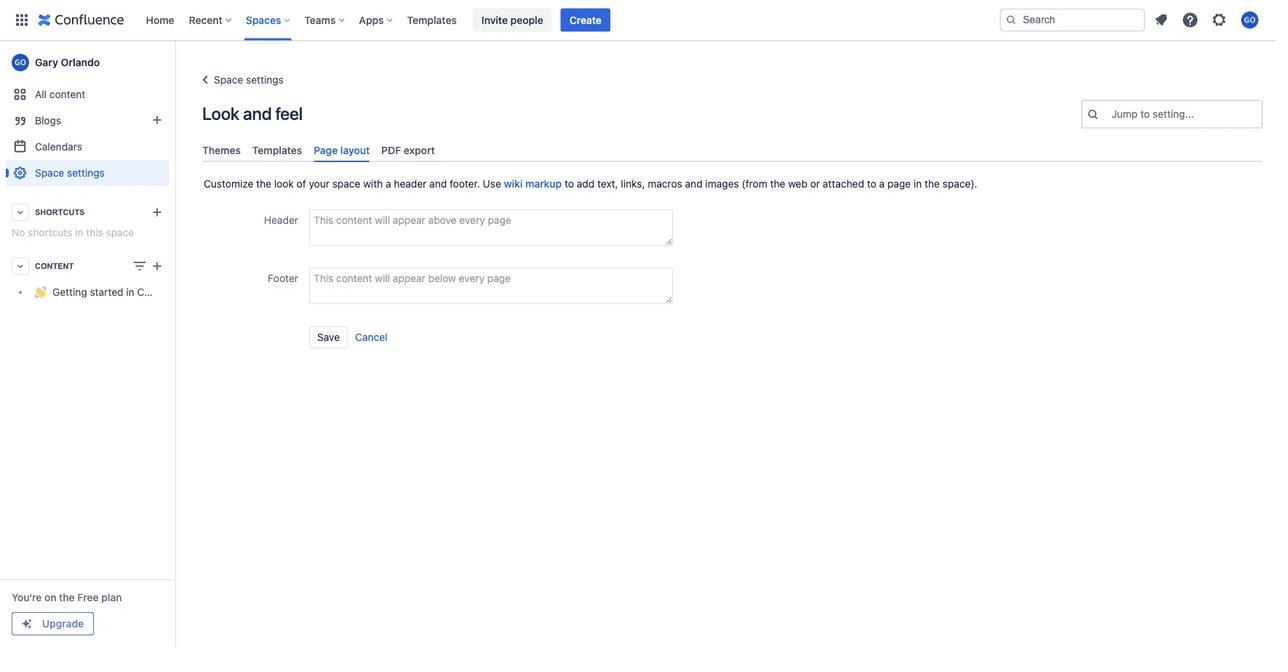 Task type: describe. For each thing, give the bounding box(es) containing it.
Search field
[[1000, 8, 1146, 32]]

jump to setting...
[[1112, 108, 1195, 120]]

shortcuts
[[28, 227, 72, 239]]

space).
[[943, 178, 978, 190]]

Search settings text field
[[1112, 107, 1115, 122]]

1 a from the left
[[386, 178, 391, 190]]

2 horizontal spatial and
[[686, 178, 703, 190]]

footer.
[[450, 178, 480, 190]]

teams button
[[300, 8, 350, 32]]

help icon image
[[1182, 11, 1200, 29]]

recent
[[189, 14, 223, 26]]

0 horizontal spatial space settings link
[[6, 160, 169, 186]]

1 horizontal spatial to
[[868, 178, 877, 190]]

Header text field
[[309, 210, 673, 246]]

content
[[49, 88, 85, 100]]

page
[[888, 178, 911, 190]]

0 horizontal spatial to
[[565, 178, 574, 190]]

Footer text field
[[309, 268, 673, 304]]

templates inside global element
[[407, 14, 457, 26]]

settings inside space element
[[67, 167, 105, 179]]

you're on the free plan
[[12, 592, 122, 604]]

the left space).
[[925, 178, 940, 190]]

this
[[86, 227, 103, 239]]

layout
[[341, 144, 370, 156]]

shortcuts button
[[6, 199, 169, 226]]

spaces button
[[242, 8, 296, 32]]

change view image
[[131, 258, 149, 275]]

footer
[[268, 273, 298, 285]]

add
[[577, 178, 595, 190]]

images
[[706, 178, 739, 190]]

calendars
[[35, 141, 82, 153]]

themes link
[[197, 138, 247, 162]]

teams
[[305, 14, 336, 26]]

2 a from the left
[[880, 178, 885, 190]]

blogs link
[[6, 108, 169, 134]]

global element
[[9, 0, 997, 40]]

header
[[394, 178, 427, 190]]

content button
[[6, 253, 169, 280]]

apps button
[[355, 8, 399, 32]]

the left look
[[256, 178, 272, 190]]

calendars link
[[6, 134, 169, 160]]

look
[[274, 178, 294, 190]]

templates inside tab list
[[253, 144, 302, 156]]

1 vertical spatial templates link
[[247, 138, 308, 162]]

all content
[[35, 88, 85, 100]]

orlando
[[61, 56, 100, 68]]

use
[[483, 178, 501, 190]]

1 horizontal spatial settings
[[246, 74, 284, 86]]

settings icon image
[[1211, 11, 1229, 29]]

invite people button
[[473, 8, 552, 32]]

header
[[264, 215, 298, 227]]

on
[[44, 592, 56, 604]]

free
[[77, 592, 99, 604]]

of
[[297, 178, 306, 190]]

getting started in confluence link
[[6, 280, 191, 306]]

create link
[[561, 8, 611, 32]]

setting...
[[1153, 108, 1195, 120]]

in for no shortcuts in this space
[[75, 227, 83, 239]]

page
[[314, 144, 338, 156]]

your profile and preferences image
[[1242, 11, 1259, 29]]

look and feel
[[202, 103, 303, 124]]

upgrade button
[[12, 614, 93, 636]]

your
[[309, 178, 330, 190]]

1 horizontal spatial space
[[214, 74, 243, 86]]

getting
[[52, 286, 87, 298]]

people
[[511, 14, 544, 26]]

collapse sidebar image
[[159, 48, 191, 77]]

the inside space element
[[59, 592, 75, 604]]

0 vertical spatial space settings
[[214, 74, 284, 86]]

appswitcher icon image
[[13, 11, 31, 29]]

banner containing home
[[0, 0, 1277, 41]]

themes
[[202, 144, 241, 156]]

attached
[[823, 178, 865, 190]]

links,
[[621, 178, 645, 190]]

customize the look of your space with a header and footer. use wiki markup to add text, links, macros and images (from the web or attached to a page in the space).
[[204, 178, 978, 190]]

create a blog image
[[149, 111, 166, 129]]



Task type: locate. For each thing, give the bounding box(es) containing it.
create
[[570, 14, 602, 26]]

a right with
[[386, 178, 391, 190]]

space settings link up look and feel
[[197, 71, 284, 89]]

0 vertical spatial in
[[914, 178, 922, 190]]

spaces
[[246, 14, 281, 26]]

1 vertical spatial space
[[35, 167, 64, 179]]

2 horizontal spatial in
[[914, 178, 922, 190]]

text,
[[598, 178, 619, 190]]

no shortcuts in this space
[[12, 227, 134, 239]]

templates up look
[[253, 144, 302, 156]]

0 horizontal spatial space settings
[[35, 167, 105, 179]]

0 horizontal spatial templates
[[253, 144, 302, 156]]

templates link right the apps popup button
[[403, 8, 461, 32]]

confluence image
[[38, 11, 124, 29], [38, 11, 124, 29]]

invite people
[[482, 14, 544, 26]]

0 vertical spatial settings
[[246, 74, 284, 86]]

0 horizontal spatial and
[[243, 103, 272, 124]]

1 horizontal spatial templates link
[[403, 8, 461, 32]]

(from
[[742, 178, 768, 190]]

markup
[[526, 178, 562, 190]]

page layout link
[[308, 138, 376, 162]]

no
[[12, 227, 25, 239]]

premium image
[[21, 619, 33, 630]]

1 horizontal spatial space
[[333, 178, 361, 190]]

1 horizontal spatial space settings
[[214, 74, 284, 86]]

to left page
[[868, 178, 877, 190]]

add shortcut image
[[149, 204, 166, 221]]

1 vertical spatial space
[[106, 227, 134, 239]]

1 vertical spatial space settings
[[35, 167, 105, 179]]

space settings
[[214, 74, 284, 86], [35, 167, 105, 179]]

templates
[[407, 14, 457, 26], [253, 144, 302, 156]]

customize
[[204, 178, 254, 190]]

web
[[789, 178, 808, 190]]

home
[[146, 14, 174, 26]]

tab list containing themes
[[197, 138, 1270, 162]]

1 vertical spatial settings
[[67, 167, 105, 179]]

wiki
[[504, 178, 523, 190]]

templates link up look
[[247, 138, 308, 162]]

getting started in confluence
[[52, 286, 191, 298]]

confluence
[[137, 286, 191, 298]]

0 horizontal spatial a
[[386, 178, 391, 190]]

1 vertical spatial space settings link
[[6, 160, 169, 186]]

upgrade
[[42, 618, 84, 630]]

space settings link
[[197, 71, 284, 89], [6, 160, 169, 186]]

to
[[1141, 108, 1151, 120], [565, 178, 574, 190], [868, 178, 877, 190]]

a left page
[[880, 178, 885, 190]]

space up look
[[214, 74, 243, 86]]

space settings up look and feel
[[214, 74, 284, 86]]

shortcuts
[[35, 208, 85, 217]]

and left feel
[[243, 103, 272, 124]]

1 horizontal spatial a
[[880, 178, 885, 190]]

banner
[[0, 0, 1277, 41]]

the
[[256, 178, 272, 190], [771, 178, 786, 190], [925, 178, 940, 190], [59, 592, 75, 604]]

search image
[[1006, 14, 1018, 26]]

and
[[243, 103, 272, 124], [430, 178, 447, 190], [686, 178, 703, 190]]

space settings link down calendars
[[6, 160, 169, 186]]

1 vertical spatial in
[[75, 227, 83, 239]]

1 horizontal spatial space settings link
[[197, 71, 284, 89]]

space element
[[0, 41, 191, 648]]

pdf export link
[[376, 138, 441, 162]]

space inside space element
[[106, 227, 134, 239]]

space settings down calendars
[[35, 167, 105, 179]]

space
[[333, 178, 361, 190], [106, 227, 134, 239]]

started
[[90, 286, 123, 298]]

in left the this
[[75, 227, 83, 239]]

in right page
[[914, 178, 922, 190]]

settings down calendars link at left top
[[67, 167, 105, 179]]

0 horizontal spatial in
[[75, 227, 83, 239]]

None submit
[[309, 327, 348, 349], [355, 327, 388, 349], [309, 327, 348, 349], [355, 327, 388, 349]]

look
[[202, 103, 240, 124]]

1 horizontal spatial in
[[126, 286, 134, 298]]

1 vertical spatial templates
[[253, 144, 302, 156]]

all content link
[[6, 82, 169, 108]]

settings up look and feel
[[246, 74, 284, 86]]

export
[[404, 144, 435, 156]]

0 vertical spatial space settings link
[[197, 71, 284, 89]]

1 horizontal spatial and
[[430, 178, 447, 190]]

templates link
[[403, 8, 461, 32], [247, 138, 308, 162]]

0 vertical spatial space
[[214, 74, 243, 86]]

jump
[[1112, 108, 1138, 120]]

page layout
[[314, 144, 370, 156]]

1 horizontal spatial templates
[[407, 14, 457, 26]]

plan
[[101, 592, 122, 604]]

pdf
[[382, 144, 401, 156]]

gary orlando
[[35, 56, 100, 68]]

and left images
[[686, 178, 703, 190]]

recent button
[[185, 8, 237, 32]]

macros
[[648, 178, 683, 190]]

invite
[[482, 14, 508, 26]]

or
[[811, 178, 820, 190]]

0 horizontal spatial space
[[35, 167, 64, 179]]

0 horizontal spatial settings
[[67, 167, 105, 179]]

in right started
[[126, 286, 134, 298]]

gary orlando link
[[6, 48, 169, 77]]

0 vertical spatial templates link
[[403, 8, 461, 32]]

content
[[35, 262, 74, 271]]

with
[[363, 178, 383, 190]]

tab list
[[197, 138, 1270, 162]]

space right the this
[[106, 227, 134, 239]]

0 vertical spatial templates
[[407, 14, 457, 26]]

wiki markup button
[[504, 177, 562, 192]]

feel
[[275, 103, 303, 124]]

in
[[914, 178, 922, 190], [75, 227, 83, 239], [126, 286, 134, 298]]

settings
[[246, 74, 284, 86], [67, 167, 105, 179]]

you're
[[12, 592, 42, 604]]

pdf export
[[382, 144, 435, 156]]

0 vertical spatial space
[[333, 178, 361, 190]]

apps
[[359, 14, 384, 26]]

all
[[35, 88, 47, 100]]

templates link inside global element
[[403, 8, 461, 32]]

templates right the apps popup button
[[407, 14, 457, 26]]

to left add
[[565, 178, 574, 190]]

space left with
[[333, 178, 361, 190]]

to right jump
[[1141, 108, 1151, 120]]

the right on
[[59, 592, 75, 604]]

create a page image
[[149, 258, 166, 275]]

0 horizontal spatial space
[[106, 227, 134, 239]]

space down calendars
[[35, 167, 64, 179]]

gary
[[35, 56, 58, 68]]

space settings inside space element
[[35, 167, 105, 179]]

2 horizontal spatial to
[[1141, 108, 1151, 120]]

0 horizontal spatial templates link
[[247, 138, 308, 162]]

blogs
[[35, 115, 61, 127]]

the left "web"
[[771, 178, 786, 190]]

space
[[214, 74, 243, 86], [35, 167, 64, 179]]

2 vertical spatial in
[[126, 286, 134, 298]]

and left footer.
[[430, 178, 447, 190]]

in for getting started in confluence
[[126, 286, 134, 298]]

a
[[386, 178, 391, 190], [880, 178, 885, 190]]

notification icon image
[[1153, 11, 1171, 29]]

home link
[[142, 8, 179, 32]]



Task type: vqa. For each thing, say whether or not it's contained in the screenshot.
group in the the "Sidebar" element
no



